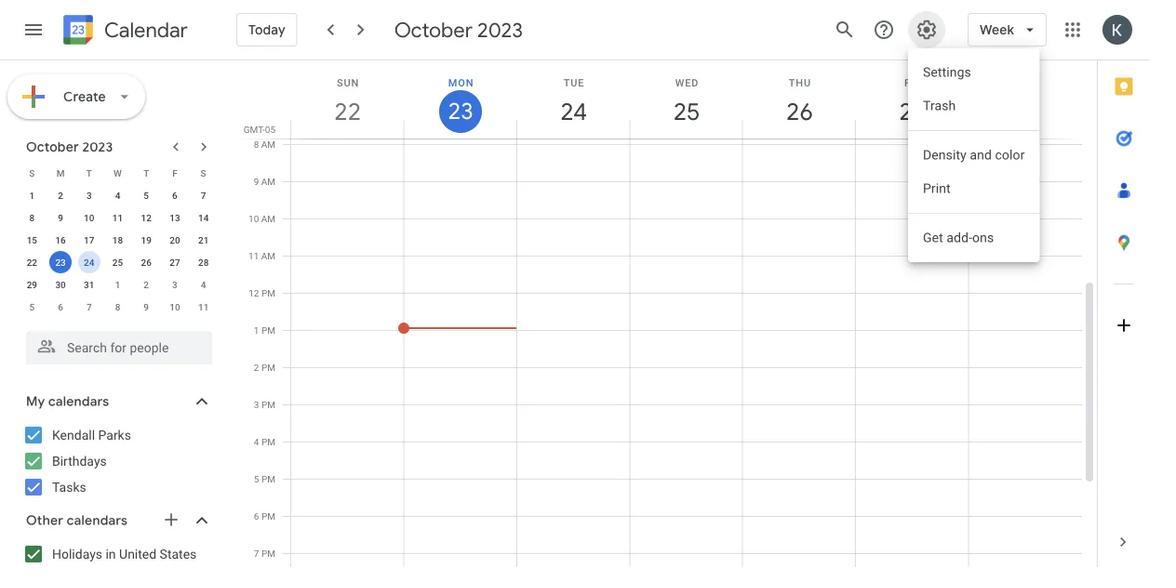 Task type: locate. For each thing, give the bounding box(es) containing it.
0 vertical spatial 8
[[254, 139, 259, 150]]

26 inside october 2023 grid
[[141, 257, 152, 268]]

2
[[58, 190, 63, 201], [144, 279, 149, 291], [254, 362, 259, 373]]

6 inside grid
[[254, 511, 259, 522]]

1 horizontal spatial 2
[[144, 279, 149, 291]]

24 column header
[[517, 61, 631, 139]]

week
[[981, 21, 1015, 38]]

0 vertical spatial october 2023
[[395, 17, 523, 43]]

4 down "28" element in the left of the page
[[201, 279, 206, 291]]

27 element
[[164, 251, 186, 274]]

2 am from the top
[[261, 176, 276, 187]]

0 vertical spatial 25
[[673, 96, 699, 127]]

0 horizontal spatial 24
[[84, 257, 94, 268]]

0 horizontal spatial 25
[[112, 257, 123, 268]]

row containing 29
[[18, 274, 218, 296]]

1 vertical spatial 2
[[144, 279, 149, 291]]

26
[[786, 96, 812, 127], [141, 257, 152, 268]]

10 down november 3 element
[[170, 302, 180, 313]]

pm up 5 pm
[[262, 437, 276, 448]]

2 horizontal spatial 10
[[249, 213, 259, 224]]

today
[[249, 21, 286, 38]]

color
[[996, 148, 1026, 163]]

21
[[198, 235, 209, 246]]

t left the 'f'
[[144, 168, 149, 179]]

1 vertical spatial 9
[[58, 212, 63, 223]]

my
[[26, 394, 45, 411]]

november 4 element
[[192, 274, 215, 296]]

25 down wed at the right of page
[[673, 96, 699, 127]]

9 inside grid
[[254, 176, 259, 187]]

10
[[84, 212, 94, 223], [249, 213, 259, 224], [170, 302, 180, 313]]

14 element
[[192, 207, 215, 229]]

12 inside grid
[[249, 288, 259, 299]]

2 inside grid
[[254, 362, 259, 373]]

pm down 2 pm
[[262, 399, 276, 411]]

3 for 3 pm
[[254, 399, 259, 411]]

1 horizontal spatial s
[[201, 168, 206, 179]]

0 horizontal spatial 3
[[87, 190, 92, 201]]

24 up 31
[[84, 257, 94, 268]]

6 for 6 pm
[[254, 511, 259, 522]]

9 up 10 am
[[254, 176, 259, 187]]

11 for november 11 element at the left bottom of page
[[198, 302, 209, 313]]

am for 8 am
[[261, 139, 276, 150]]

0 vertical spatial 9
[[254, 176, 259, 187]]

24 down tue
[[560, 96, 586, 127]]

25
[[673, 96, 699, 127], [112, 257, 123, 268]]

1 vertical spatial 25
[[112, 257, 123, 268]]

1 horizontal spatial 1
[[115, 279, 120, 291]]

0 horizontal spatial 10
[[84, 212, 94, 223]]

23 inside "23" cell
[[55, 257, 66, 268]]

10 for 10 am
[[249, 213, 259, 224]]

other
[[26, 513, 63, 530]]

7
[[201, 190, 206, 201], [87, 302, 92, 313], [254, 548, 259, 560]]

tue
[[564, 77, 585, 88]]

1 horizontal spatial 4
[[201, 279, 206, 291]]

am down 05
[[261, 139, 276, 150]]

t
[[86, 168, 92, 179], [144, 168, 149, 179]]

23, today element
[[49, 251, 72, 274]]

None search field
[[0, 324, 231, 365]]

Search for people text field
[[37, 331, 201, 365]]

s
[[29, 168, 35, 179], [201, 168, 206, 179]]

november 2 element
[[135, 274, 158, 296]]

f
[[172, 168, 178, 179]]

1 row from the top
[[18, 162, 218, 184]]

4 for 4 pm
[[254, 437, 259, 448]]

6 pm from the top
[[262, 474, 276, 485]]

2 vertical spatial 5
[[254, 474, 259, 485]]

0 horizontal spatial 23
[[55, 257, 66, 268]]

12 up 19
[[141, 212, 152, 223]]

october
[[395, 17, 473, 43], [26, 139, 79, 155]]

8 up 15 element on the top left of the page
[[29, 212, 35, 223]]

7 up "14" "element"
[[201, 190, 206, 201]]

2 horizontal spatial 11
[[249, 250, 259, 262]]

5 down 29 element
[[29, 302, 35, 313]]

11 am
[[249, 250, 276, 262]]

11 down 10 am
[[249, 250, 259, 262]]

1 vertical spatial 8
[[29, 212, 35, 223]]

2 down 1 pm
[[254, 362, 259, 373]]

1 for november 1 element
[[115, 279, 120, 291]]

column header
[[969, 61, 1083, 139]]

27
[[899, 96, 925, 127], [170, 257, 180, 268]]

2 up november 9 element
[[144, 279, 149, 291]]

4 up 5 pm
[[254, 437, 259, 448]]

density and color
[[924, 148, 1026, 163]]

26 column header
[[743, 61, 857, 139]]

30 element
[[49, 274, 72, 296]]

0 vertical spatial 26
[[786, 96, 812, 127]]

pm for 1 pm
[[262, 325, 276, 336]]

pm down 6 pm on the left bottom
[[262, 548, 276, 560]]

0 vertical spatial 27
[[899, 96, 925, 127]]

get add-ons
[[924, 230, 995, 246]]

fri
[[905, 77, 922, 88]]

5
[[144, 190, 149, 201], [29, 302, 35, 313], [254, 474, 259, 485]]

1 vertical spatial 24
[[84, 257, 94, 268]]

25 element
[[107, 251, 129, 274]]

3 up "10" element
[[87, 190, 92, 201]]

2 down m
[[58, 190, 63, 201]]

17 element
[[78, 229, 100, 251]]

1 vertical spatial 7
[[87, 302, 92, 313]]

0 horizontal spatial 7
[[87, 302, 92, 313]]

0 horizontal spatial 1
[[29, 190, 35, 201]]

31 element
[[78, 274, 100, 296]]

2 horizontal spatial 9
[[254, 176, 259, 187]]

row group containing 1
[[18, 184, 218, 318]]

2 horizontal spatial 4
[[254, 437, 259, 448]]

s left m
[[29, 168, 35, 179]]

pm for 2 pm
[[262, 362, 276, 373]]

create
[[63, 88, 106, 105]]

4 am from the top
[[261, 250, 276, 262]]

2 vertical spatial 4
[[254, 437, 259, 448]]

0 vertical spatial 24
[[560, 96, 586, 127]]

27 column header
[[856, 61, 970, 139]]

9 down november 2 element
[[144, 302, 149, 313]]

calendars up "in" at bottom
[[67, 513, 128, 530]]

22 up 29
[[27, 257, 37, 268]]

2 horizontal spatial 3
[[254, 399, 259, 411]]

1 pm from the top
[[262, 288, 276, 299]]

1 horizontal spatial 25
[[673, 96, 699, 127]]

1 up 15 element on the top left of the page
[[29, 190, 35, 201]]

tab list
[[1099, 61, 1150, 517]]

11 down november 4 element
[[198, 302, 209, 313]]

pm up 2 pm
[[262, 325, 276, 336]]

1 horizontal spatial 9
[[144, 302, 149, 313]]

2 pm from the top
[[262, 325, 276, 336]]

7 inside grid
[[254, 548, 259, 560]]

4 for november 4 element
[[201, 279, 206, 291]]

27 down fri
[[899, 96, 925, 127]]

0 horizontal spatial 8
[[29, 212, 35, 223]]

5 pm from the top
[[262, 437, 276, 448]]

1 vertical spatial october
[[26, 139, 79, 155]]

6 down 5 pm
[[254, 511, 259, 522]]

0 horizontal spatial 12
[[141, 212, 152, 223]]

0 horizontal spatial 11
[[112, 212, 123, 223]]

13 element
[[164, 207, 186, 229]]

12 down 11 am
[[249, 288, 259, 299]]

0 vertical spatial 7
[[201, 190, 206, 201]]

4 inside grid
[[254, 437, 259, 448]]

1 am from the top
[[261, 139, 276, 150]]

main drawer image
[[22, 19, 45, 41]]

today button
[[236, 7, 298, 52]]

2 horizontal spatial 5
[[254, 474, 259, 485]]

7 down 6 pm on the left bottom
[[254, 548, 259, 560]]

2 horizontal spatial 2
[[254, 362, 259, 373]]

0 vertical spatial 12
[[141, 212, 152, 223]]

10 for november 10 element
[[170, 302, 180, 313]]

2 vertical spatial 11
[[198, 302, 209, 313]]

settings menu menu
[[909, 48, 1041, 263]]

0 vertical spatial 22
[[333, 96, 360, 127]]

0 horizontal spatial t
[[86, 168, 92, 179]]

am for 11 am
[[261, 250, 276, 262]]

wed
[[676, 77, 699, 88]]

pm for 3 pm
[[262, 399, 276, 411]]

6 row from the top
[[18, 274, 218, 296]]

0 horizontal spatial 26
[[141, 257, 152, 268]]

1 vertical spatial 12
[[249, 288, 259, 299]]

pm up 3 pm
[[262, 362, 276, 373]]

20
[[170, 235, 180, 246]]

2 horizontal spatial 1
[[254, 325, 259, 336]]

12 for 12
[[141, 212, 152, 223]]

october up mon
[[395, 17, 473, 43]]

2 vertical spatial 6
[[254, 511, 259, 522]]

october 2023 up mon
[[395, 17, 523, 43]]

2 vertical spatial 1
[[254, 325, 259, 336]]

2023
[[478, 17, 523, 43], [82, 139, 113, 155]]

2023 down create
[[82, 139, 113, 155]]

sun 22
[[333, 77, 360, 127]]

row containing 22
[[18, 251, 218, 274]]

12 inside october 2023 grid
[[141, 212, 152, 223]]

1 horizontal spatial 10
[[170, 302, 180, 313]]

1 vertical spatial calendars
[[67, 513, 128, 530]]

add other calendars image
[[162, 511, 181, 530]]

23 up 30
[[55, 257, 66, 268]]

9 up 16 element
[[58, 212, 63, 223]]

22 inside row
[[27, 257, 37, 268]]

6
[[172, 190, 178, 201], [58, 302, 63, 313], [254, 511, 259, 522]]

6 down 30 element
[[58, 302, 63, 313]]

1 horizontal spatial 12
[[249, 288, 259, 299]]

0 horizontal spatial 22
[[27, 257, 37, 268]]

0 horizontal spatial october 2023
[[26, 139, 113, 155]]

november 1 element
[[107, 274, 129, 296]]

5 up 12 element
[[144, 190, 149, 201]]

7 for 7 pm
[[254, 548, 259, 560]]

in
[[106, 547, 116, 562]]

10 am
[[249, 213, 276, 224]]

2 vertical spatial 7
[[254, 548, 259, 560]]

holidays
[[52, 547, 102, 562]]

1 down 12 pm
[[254, 325, 259, 336]]

other calendars
[[26, 513, 128, 530]]

25 column header
[[630, 61, 744, 139]]

05
[[265, 124, 276, 135]]

7 pm
[[254, 548, 276, 560]]

7 down 31 element
[[87, 302, 92, 313]]

2023 up 23 column header
[[478, 17, 523, 43]]

2 pm
[[254, 362, 276, 373]]

1 horizontal spatial 7
[[201, 190, 206, 201]]

4 up 11 element
[[115, 190, 120, 201]]

11 inside november 11 element
[[198, 302, 209, 313]]

row
[[18, 162, 218, 184], [18, 184, 218, 207], [18, 207, 218, 229], [18, 229, 218, 251], [18, 251, 218, 274], [18, 274, 218, 296], [18, 296, 218, 318]]

5 row from the top
[[18, 251, 218, 274]]

pm for 12 pm
[[262, 288, 276, 299]]

tue 24
[[560, 77, 586, 127]]

23 down mon
[[447, 97, 473, 126]]

7 pm from the top
[[262, 511, 276, 522]]

10 for "10" element
[[84, 212, 94, 223]]

1 vertical spatial 3
[[172, 279, 178, 291]]

0 horizontal spatial 9
[[58, 212, 63, 223]]

10 inside grid
[[249, 213, 259, 224]]

1 vertical spatial 2023
[[82, 139, 113, 155]]

1 horizontal spatial october
[[395, 17, 473, 43]]

0 vertical spatial 11
[[112, 212, 123, 223]]

calendars for my calendars
[[48, 394, 109, 411]]

10 up 11 am
[[249, 213, 259, 224]]

3 down 27 element at the left top of the page
[[172, 279, 178, 291]]

october 2023
[[395, 17, 523, 43], [26, 139, 113, 155]]

am up 12 pm
[[261, 250, 276, 262]]

pm up 7 pm
[[262, 511, 276, 522]]

12 pm
[[249, 288, 276, 299]]

8 for 8 am
[[254, 139, 259, 150]]

0 vertical spatial 4
[[115, 190, 120, 201]]

october up m
[[26, 139, 79, 155]]

1 vertical spatial 11
[[249, 250, 259, 262]]

2 vertical spatial 2
[[254, 362, 259, 373]]

24 inside column header
[[560, 96, 586, 127]]

grid containing 22
[[238, 61, 1098, 569]]

add-
[[947, 230, 973, 246]]

0 horizontal spatial 2
[[58, 190, 63, 201]]

26 down thu
[[786, 96, 812, 127]]

birthdays
[[52, 454, 107, 469]]

0 horizontal spatial october
[[26, 139, 79, 155]]

3 row from the top
[[18, 207, 218, 229]]

25 inside row
[[112, 257, 123, 268]]

other calendars button
[[4, 507, 231, 536]]

23 column header
[[404, 61, 518, 139]]

mon 23
[[447, 77, 474, 126]]

1 horizontal spatial 24
[[560, 96, 586, 127]]

november 11 element
[[192, 296, 215, 318]]

29 element
[[21, 274, 43, 296]]

10 element
[[78, 207, 100, 229]]

3 down 2 pm
[[254, 399, 259, 411]]

density
[[924, 148, 967, 163]]

m
[[57, 168, 65, 179]]

3 inside grid
[[254, 399, 259, 411]]

11 up 18
[[112, 212, 123, 223]]

10 up 17 in the left of the page
[[84, 212, 94, 223]]

gmt-05
[[244, 124, 276, 135]]

1
[[29, 190, 35, 201], [115, 279, 120, 291], [254, 325, 259, 336]]

0 horizontal spatial s
[[29, 168, 35, 179]]

0 vertical spatial 23
[[447, 97, 473, 126]]

8 pm from the top
[[262, 548, 276, 560]]

20 element
[[164, 229, 186, 251]]

7 row from the top
[[18, 296, 218, 318]]

11 inside grid
[[249, 250, 259, 262]]

row containing 8
[[18, 207, 218, 229]]

1 vertical spatial 27
[[170, 257, 180, 268]]

3 am from the top
[[261, 213, 276, 224]]

22
[[333, 96, 360, 127], [27, 257, 37, 268]]

am down 8 am
[[261, 176, 276, 187]]

4 pm from the top
[[262, 399, 276, 411]]

4 row from the top
[[18, 229, 218, 251]]

2 horizontal spatial 8
[[254, 139, 259, 150]]

0 vertical spatial october
[[395, 17, 473, 43]]

3 pm from the top
[[262, 362, 276, 373]]

states
[[160, 547, 197, 562]]

23
[[447, 97, 473, 126], [55, 257, 66, 268]]

6 inside november 6 element
[[58, 302, 63, 313]]

united
[[119, 547, 157, 562]]

1 horizontal spatial 3
[[172, 279, 178, 291]]

27 down 20
[[170, 257, 180, 268]]

0 horizontal spatial 5
[[29, 302, 35, 313]]

1 horizontal spatial 22
[[333, 96, 360, 127]]

22 down sun
[[333, 96, 360, 127]]

november 3 element
[[164, 274, 186, 296]]

1 for 1 pm
[[254, 325, 259, 336]]

26 down 19
[[141, 257, 152, 268]]

28 element
[[192, 251, 215, 274]]

1 horizontal spatial 8
[[115, 302, 120, 313]]

6 for november 6 element
[[58, 302, 63, 313]]

calendars
[[48, 394, 109, 411], [67, 513, 128, 530]]

pm
[[262, 288, 276, 299], [262, 325, 276, 336], [262, 362, 276, 373], [262, 399, 276, 411], [262, 437, 276, 448], [262, 474, 276, 485], [262, 511, 276, 522], [262, 548, 276, 560]]

calendar
[[104, 17, 188, 43]]

am
[[261, 139, 276, 150], [261, 176, 276, 187], [261, 213, 276, 224], [261, 250, 276, 262]]

11
[[112, 212, 123, 223], [249, 250, 259, 262], [198, 302, 209, 313]]

1 horizontal spatial 11
[[198, 302, 209, 313]]

4
[[115, 190, 120, 201], [201, 279, 206, 291], [254, 437, 259, 448]]

row group
[[18, 184, 218, 318]]

1 up november 8 element
[[115, 279, 120, 291]]

15 element
[[21, 229, 43, 251]]

t right m
[[86, 168, 92, 179]]

2 horizontal spatial 6
[[254, 511, 259, 522]]

1 horizontal spatial 23
[[447, 97, 473, 126]]

9 for november 9 element
[[144, 302, 149, 313]]

pm up 6 pm on the left bottom
[[262, 474, 276, 485]]

1 horizontal spatial 27
[[899, 96, 925, 127]]

1 horizontal spatial 26
[[786, 96, 812, 127]]

1 vertical spatial 26
[[141, 257, 152, 268]]

22 link
[[327, 90, 369, 133]]

5 up 6 pm on the left bottom
[[254, 474, 259, 485]]

pm up 1 pm
[[262, 288, 276, 299]]

1 vertical spatial 5
[[29, 302, 35, 313]]

ons
[[973, 230, 995, 246]]

12 element
[[135, 207, 158, 229]]

1 vertical spatial 6
[[58, 302, 63, 313]]

grid
[[238, 61, 1098, 569]]

create button
[[7, 74, 145, 119]]

2 t from the left
[[144, 168, 149, 179]]

1 vertical spatial 4
[[201, 279, 206, 291]]

0 vertical spatial 2023
[[478, 17, 523, 43]]

0 vertical spatial calendars
[[48, 394, 109, 411]]

1 vertical spatial 22
[[27, 257, 37, 268]]

1 horizontal spatial 6
[[172, 190, 178, 201]]

s right the 'f'
[[201, 168, 206, 179]]

19 element
[[135, 229, 158, 251]]

2 vertical spatial 8
[[115, 302, 120, 313]]

am down 9 am
[[261, 213, 276, 224]]

october 2023 up m
[[26, 139, 113, 155]]

27 inside october 2023 grid
[[170, 257, 180, 268]]

13
[[170, 212, 180, 223]]

6 up 13 "element"
[[172, 190, 178, 201]]

25 down 18
[[112, 257, 123, 268]]

november 6 element
[[49, 296, 72, 318]]

3
[[87, 190, 92, 201], [172, 279, 178, 291], [254, 399, 259, 411]]

12
[[141, 212, 152, 223], [249, 288, 259, 299]]

8
[[254, 139, 259, 150], [29, 212, 35, 223], [115, 302, 120, 313]]

1 vertical spatial 1
[[115, 279, 120, 291]]

24
[[560, 96, 586, 127], [84, 257, 94, 268]]

8 down november 1 element
[[115, 302, 120, 313]]

8 down gmt- on the top left of the page
[[254, 139, 259, 150]]

2 row from the top
[[18, 184, 218, 207]]

calendars up kendall
[[48, 394, 109, 411]]

5 inside grid
[[254, 474, 259, 485]]

25 inside wed 25
[[673, 96, 699, 127]]

0 horizontal spatial 4
[[115, 190, 120, 201]]

settings menu image
[[916, 19, 939, 41]]

1 inside grid
[[254, 325, 259, 336]]

am for 9 am
[[261, 176, 276, 187]]

11 inside 11 element
[[112, 212, 123, 223]]

0 horizontal spatial 6
[[58, 302, 63, 313]]

pm for 6 pm
[[262, 511, 276, 522]]



Task type: describe. For each thing, give the bounding box(es) containing it.
11 element
[[107, 207, 129, 229]]

26 link
[[779, 90, 822, 133]]

30
[[55, 279, 66, 291]]

my calendars button
[[4, 387, 231, 417]]

23 link
[[440, 90, 482, 133]]

0 vertical spatial 2
[[58, 190, 63, 201]]

kendall
[[52, 428, 95, 443]]

23 cell
[[46, 251, 75, 274]]

22 inside column header
[[333, 96, 360, 127]]

calendar heading
[[101, 17, 188, 43]]

21 element
[[192, 229, 215, 251]]

24 inside cell
[[84, 257, 94, 268]]

wed 25
[[673, 77, 699, 127]]

22 element
[[21, 251, 43, 274]]

1 pm
[[254, 325, 276, 336]]

holidays in united states
[[52, 547, 197, 562]]

november 8 element
[[107, 296, 129, 318]]

22 column header
[[291, 61, 404, 139]]

6 pm
[[254, 511, 276, 522]]

1 horizontal spatial 2023
[[478, 17, 523, 43]]

calendars for other calendars
[[67, 513, 128, 530]]

gmt-
[[244, 124, 265, 135]]

kendall parks
[[52, 428, 131, 443]]

8 am
[[254, 139, 276, 150]]

26 inside 'column header'
[[786, 96, 812, 127]]

8 for november 8 element
[[115, 302, 120, 313]]

w
[[114, 168, 122, 179]]

and
[[971, 148, 993, 163]]

23 inside mon 23
[[447, 97, 473, 126]]

november 7 element
[[78, 296, 100, 318]]

parks
[[98, 428, 131, 443]]

0 vertical spatial 3
[[87, 190, 92, 201]]

october 2023 grid
[[18, 162, 218, 318]]

row containing 15
[[18, 229, 218, 251]]

november 5 element
[[21, 296, 43, 318]]

get
[[924, 230, 944, 246]]

1 t from the left
[[86, 168, 92, 179]]

31
[[84, 279, 94, 291]]

27 inside column header
[[899, 96, 925, 127]]

18 element
[[107, 229, 129, 251]]

november 9 element
[[135, 296, 158, 318]]

settings
[[924, 65, 972, 80]]

my calendars list
[[4, 421, 231, 503]]

27 link
[[892, 90, 935, 133]]

5 for november 5 element
[[29, 302, 35, 313]]

2 for 2 pm
[[254, 362, 259, 373]]

28
[[198, 257, 209, 268]]

fri 27
[[899, 77, 925, 127]]

3 pm
[[254, 399, 276, 411]]

pm for 5 pm
[[262, 474, 276, 485]]

thu
[[789, 77, 812, 88]]

16 element
[[49, 229, 72, 251]]

my calendars
[[26, 394, 109, 411]]

24 cell
[[75, 251, 103, 274]]

29
[[27, 279, 37, 291]]

pm for 7 pm
[[262, 548, 276, 560]]

4 pm
[[254, 437, 276, 448]]

25 link
[[666, 90, 709, 133]]

calendar element
[[60, 11, 188, 52]]

16
[[55, 235, 66, 246]]

5 for 5 pm
[[254, 474, 259, 485]]

thu 26
[[786, 77, 812, 127]]

1 horizontal spatial october 2023
[[395, 17, 523, 43]]

12 for 12 pm
[[249, 288, 259, 299]]

2 for november 2 element
[[144, 279, 149, 291]]

24 link
[[553, 90, 596, 133]]

18
[[112, 235, 123, 246]]

11 for 11 element
[[112, 212, 123, 223]]

0 vertical spatial 1
[[29, 190, 35, 201]]

1 s from the left
[[29, 168, 35, 179]]

14
[[198, 212, 209, 223]]

9 am
[[254, 176, 276, 187]]

3 for november 3 element
[[172, 279, 178, 291]]

19
[[141, 235, 152, 246]]

7 for november 7 element
[[87, 302, 92, 313]]

row containing s
[[18, 162, 218, 184]]

9 for 9 am
[[254, 176, 259, 187]]

15
[[27, 235, 37, 246]]

tasks
[[52, 480, 86, 495]]

november 10 element
[[164, 296, 186, 318]]

0 horizontal spatial 2023
[[82, 139, 113, 155]]

11 for 11 am
[[249, 250, 259, 262]]

am for 10 am
[[261, 213, 276, 224]]

pm for 4 pm
[[262, 437, 276, 448]]

sun
[[337, 77, 360, 88]]

trash
[[924, 98, 957, 114]]

5 pm
[[254, 474, 276, 485]]

24 element
[[78, 251, 100, 274]]

0 vertical spatial 5
[[144, 190, 149, 201]]

0 vertical spatial 6
[[172, 190, 178, 201]]

row containing 5
[[18, 296, 218, 318]]

1 vertical spatial october 2023
[[26, 139, 113, 155]]

mon
[[449, 77, 474, 88]]

26 element
[[135, 251, 158, 274]]

17
[[84, 235, 94, 246]]

row containing 1
[[18, 184, 218, 207]]

print
[[924, 181, 951, 196]]

week button
[[968, 7, 1047, 52]]

2 s from the left
[[201, 168, 206, 179]]



Task type: vqa. For each thing, say whether or not it's contained in the screenshot.


